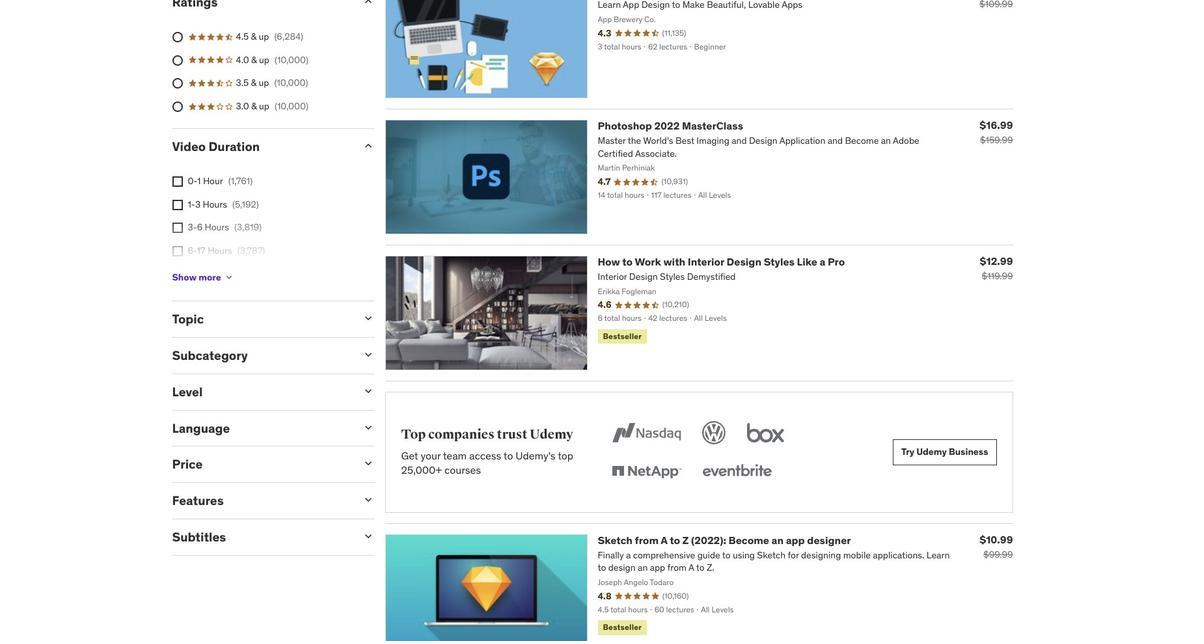 Task type: locate. For each thing, give the bounding box(es) containing it.
(10,000) up 3.0 & up (10,000)
[[274, 77, 308, 89]]

1 small image from the top
[[362, 139, 375, 153]]

2 vertical spatial small image
[[362, 493, 375, 506]]

work
[[635, 255, 661, 268]]

how to work with interior design styles like a pro link
[[598, 255, 845, 268]]

to
[[622, 255, 633, 268], [504, 449, 513, 462], [670, 533, 680, 546]]

0 vertical spatial udemy
[[530, 427, 573, 443]]

4.0 & up (10,000)
[[236, 54, 308, 65]]

hours for 6-17 hours
[[208, 245, 232, 256]]

small image for level
[[362, 384, 375, 397]]

to left z at the right bottom
[[670, 533, 680, 546]]

4.5
[[236, 31, 249, 42]]

how
[[598, 255, 620, 268]]

0 vertical spatial (10,000)
[[275, 54, 308, 65]]

topic button
[[172, 311, 351, 327]]

try
[[901, 446, 914, 458]]

hours right "17" at the left of page
[[208, 245, 232, 256]]

17+
[[188, 268, 202, 280]]

(10,000)
[[275, 54, 308, 65], [274, 77, 308, 89], [275, 100, 308, 112]]

$12.99 $119.99
[[980, 254, 1013, 282]]

$16.99 $159.99
[[980, 118, 1013, 146]]

features
[[172, 493, 224, 508]]

netapp image
[[609, 457, 684, 486]]

z
[[683, 533, 689, 546]]

2 (10,000) from the top
[[274, 77, 308, 89]]

show more
[[172, 271, 221, 283]]

video duration button
[[172, 139, 351, 154]]

6 small image from the top
[[362, 530, 375, 543]]

0 vertical spatial small image
[[362, 0, 375, 8]]

up right 4.0
[[259, 54, 269, 65]]

udemy up top at the bottom left
[[530, 427, 573, 443]]

2 small image from the top
[[362, 312, 375, 325]]

xsmall image inside show more button
[[224, 272, 234, 283]]

small image for language
[[362, 421, 375, 434]]

video
[[172, 139, 206, 154]]

xsmall image
[[172, 176, 183, 187], [172, 200, 183, 210], [172, 223, 183, 233], [224, 272, 234, 283]]

1 vertical spatial to
[[504, 449, 513, 462]]

& for 4.0
[[251, 54, 257, 65]]

hours for 3-6 hours
[[205, 221, 229, 233]]

1 (10,000) from the top
[[275, 54, 308, 65]]

0 horizontal spatial udemy
[[530, 427, 573, 443]]

top companies trust udemy get your team access to udemy's top 25,000+ courses
[[401, 427, 573, 477]]

a
[[820, 255, 826, 268]]

3.0
[[236, 100, 249, 112]]

3 (10,000) from the top
[[275, 100, 308, 112]]

photoshop 2022 masterclass
[[598, 119, 743, 132]]

2 vertical spatial (10,000)
[[275, 100, 308, 112]]

5 small image from the top
[[362, 457, 375, 470]]

3.5 & up (10,000)
[[236, 77, 308, 89]]

2 small image from the top
[[362, 348, 375, 361]]

udemy right try
[[916, 446, 947, 458]]

features button
[[172, 493, 351, 508]]

sketch
[[598, 533, 633, 546]]

small image
[[362, 0, 375, 8], [362, 312, 375, 325], [362, 493, 375, 506]]

get
[[401, 449, 418, 462]]

with
[[664, 255, 686, 268]]

17+ hours
[[188, 268, 229, 280]]

up right 4.5
[[259, 31, 269, 42]]

3-6 hours (3,819)
[[188, 221, 262, 233]]

up for 4.5 & up
[[259, 31, 269, 42]]

small image for subcategory
[[362, 348, 375, 361]]

udemy
[[530, 427, 573, 443], [916, 446, 947, 458]]

small image for features
[[362, 493, 375, 506]]

xsmall image right more at the left of the page
[[224, 272, 234, 283]]

& for 4.5
[[251, 31, 257, 42]]

xsmall image left 1-
[[172, 200, 183, 210]]

0-1 hour (1,761)
[[188, 175, 253, 187]]

3.5
[[236, 77, 249, 89]]

language button
[[172, 420, 351, 436]]

your
[[421, 449, 441, 462]]

box image
[[744, 418, 788, 447]]

access
[[469, 449, 501, 462]]

from
[[635, 533, 659, 546]]

masterclass
[[682, 119, 743, 132]]

up for 3.0 & up
[[259, 100, 269, 112]]

level
[[172, 384, 203, 399]]

3.0 & up (10,000)
[[236, 100, 308, 112]]

& right 4.0
[[251, 54, 257, 65]]

hours right 6 at the left
[[205, 221, 229, 233]]

xsmall image left 0-
[[172, 176, 183, 187]]

$159.99
[[980, 134, 1013, 146]]

1 vertical spatial small image
[[362, 312, 375, 325]]

3 small image from the top
[[362, 384, 375, 397]]

top
[[558, 449, 573, 462]]

language
[[172, 420, 230, 436]]

(5,192)
[[232, 198, 259, 210]]

(10,000) down 3.5 & up (10,000)
[[275, 100, 308, 112]]

2 horizontal spatial to
[[670, 533, 680, 546]]

top
[[401, 427, 426, 443]]

& right 3.0
[[251, 100, 257, 112]]

to inside top companies trust udemy get your team access to udemy's top 25,000+ courses
[[504, 449, 513, 462]]

3 small image from the top
[[362, 493, 375, 506]]

(3,787)
[[237, 245, 265, 256]]

4.0
[[236, 54, 249, 65]]

up for 3.5 & up
[[259, 77, 269, 89]]

1-
[[188, 198, 195, 210]]

0 vertical spatial to
[[622, 255, 633, 268]]

1 vertical spatial (10,000)
[[274, 77, 308, 89]]

show
[[172, 271, 197, 283]]

xsmall image
[[172, 246, 183, 256]]

designer
[[807, 533, 851, 546]]

(10,000) for 3.0 & up (10,000)
[[275, 100, 308, 112]]

to right how
[[622, 255, 633, 268]]

like
[[797, 255, 817, 268]]

xsmall image left 3-
[[172, 223, 183, 233]]

0 horizontal spatial to
[[504, 449, 513, 462]]

xsmall image for 1-
[[172, 200, 183, 210]]

& right 4.5
[[251, 31, 257, 42]]

business
[[949, 446, 988, 458]]

hours right 17+
[[204, 268, 229, 280]]

& right 3.5
[[251, 77, 257, 89]]

1 vertical spatial udemy
[[916, 446, 947, 458]]

17
[[197, 245, 206, 256]]

$12.99
[[980, 254, 1013, 267]]

(10,000) down (6,284)
[[275, 54, 308, 65]]

to down trust
[[504, 449, 513, 462]]

small image for topic
[[362, 312, 375, 325]]

photoshop 2022 masterclass link
[[598, 119, 743, 132]]

4 small image from the top
[[362, 421, 375, 434]]

up right 3.0
[[259, 100, 269, 112]]

small image
[[362, 139, 375, 153], [362, 348, 375, 361], [362, 384, 375, 397], [362, 421, 375, 434], [362, 457, 375, 470], [362, 530, 375, 543]]

(10,000) for 3.5 & up (10,000)
[[274, 77, 308, 89]]

hours right 3
[[203, 198, 227, 210]]

up right 3.5
[[259, 77, 269, 89]]

1 horizontal spatial udemy
[[916, 446, 947, 458]]

2 vertical spatial to
[[670, 533, 680, 546]]



Task type: describe. For each thing, give the bounding box(es) containing it.
courses
[[445, 464, 481, 477]]

companies
[[428, 427, 495, 443]]

1
[[197, 175, 201, 187]]

2022
[[654, 119, 680, 132]]

price
[[172, 456, 203, 472]]

hour
[[203, 175, 223, 187]]

design
[[727, 255, 762, 268]]

a
[[661, 533, 668, 546]]

video duration
[[172, 139, 260, 154]]

$10.99
[[980, 533, 1013, 546]]

(10,000) for 4.0 & up (10,000)
[[275, 54, 308, 65]]

hours for 1-3 hours
[[203, 198, 227, 210]]

1-3 hours (5,192)
[[188, 198, 259, 210]]

subtitles button
[[172, 529, 351, 545]]

25,000+
[[401, 464, 442, 477]]

0-
[[188, 175, 197, 187]]

1 small image from the top
[[362, 0, 375, 8]]

price button
[[172, 456, 351, 472]]

photoshop
[[598, 119, 652, 132]]

team
[[443, 449, 467, 462]]

xsmall image for 0-
[[172, 176, 183, 187]]

up for 4.0 & up
[[259, 54, 269, 65]]

xsmall image for 3-
[[172, 223, 183, 233]]

& for 3.5
[[251, 77, 257, 89]]

volkswagen image
[[700, 418, 729, 447]]

eventbrite image
[[700, 457, 775, 486]]

nasdaq image
[[609, 418, 684, 447]]

trust
[[497, 427, 527, 443]]

subtitles
[[172, 529, 226, 545]]

6
[[197, 221, 203, 233]]

interior
[[688, 255, 724, 268]]

topic
[[172, 311, 204, 327]]

sketch from a to z (2022): become an app designer link
[[598, 533, 851, 546]]

$10.99 $99.99
[[980, 533, 1013, 560]]

how to work with interior design styles like a pro
[[598, 255, 845, 268]]

$119.99
[[982, 270, 1013, 282]]

1 horizontal spatial to
[[622, 255, 633, 268]]

udemy inside top companies trust udemy get your team access to udemy's top 25,000+ courses
[[530, 427, 573, 443]]

(3,819)
[[234, 221, 262, 233]]

3
[[195, 198, 201, 210]]

an
[[772, 533, 784, 546]]

$16.99
[[980, 118, 1013, 131]]

6-17 hours (3,787)
[[188, 245, 265, 256]]

small image for video duration
[[362, 139, 375, 153]]

4.5 & up (6,284)
[[236, 31, 303, 42]]

small image for price
[[362, 457, 375, 470]]

app
[[786, 533, 805, 546]]

pro
[[828, 255, 845, 268]]

& for 3.0
[[251, 100, 257, 112]]

(2022):
[[691, 533, 726, 546]]

try udemy business link
[[893, 439, 997, 465]]

small image for subtitles
[[362, 530, 375, 543]]

(1,761)
[[228, 175, 253, 187]]

sketch from a to z (2022): become an app designer
[[598, 533, 851, 546]]

duration
[[209, 139, 260, 154]]

subcategory button
[[172, 348, 351, 363]]

6-
[[188, 245, 197, 256]]

subcategory
[[172, 348, 248, 363]]

level button
[[172, 384, 351, 399]]

$99.99
[[983, 548, 1013, 560]]

show more button
[[172, 264, 234, 290]]

(6,284)
[[274, 31, 303, 42]]

become
[[729, 533, 769, 546]]

try udemy business
[[901, 446, 988, 458]]

3-
[[188, 221, 197, 233]]

styles
[[764, 255, 795, 268]]

udemy's
[[516, 449, 556, 462]]

more
[[199, 271, 221, 283]]



Task type: vqa. For each thing, say whether or not it's contained in the screenshot.
Music Techniques
no



